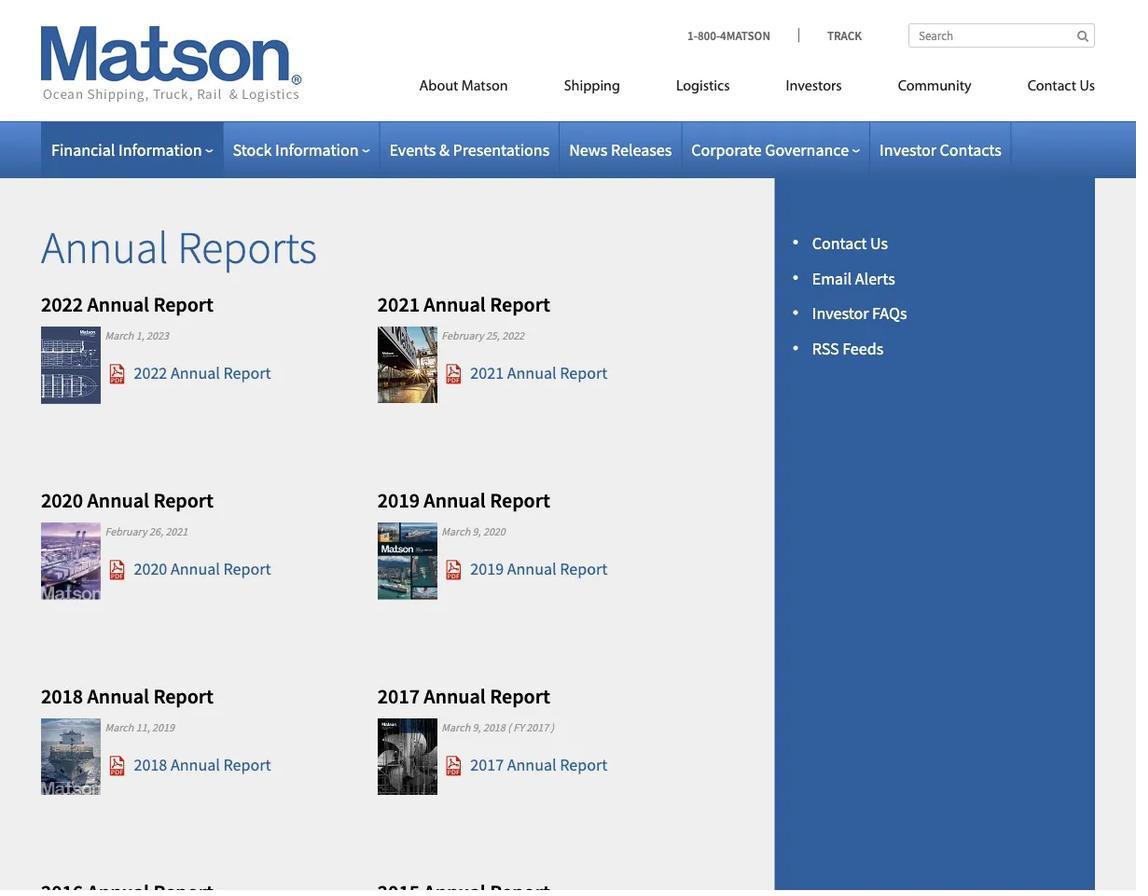 Task type: describe. For each thing, give the bounding box(es) containing it.
matson image
[[41, 26, 302, 103]]

financial
[[51, 139, 115, 160]]

0 vertical spatial contact us link
[[1000, 70, 1096, 108]]

2020 inside 2019 annual report article
[[483, 524, 506, 538]]

investor faqs
[[812, 303, 907, 324]]

contact us inside top menu navigation
[[1028, 79, 1096, 94]]

1 horizontal spatial 2017
[[471, 754, 504, 775]]

investor for investor contacts
[[880, 139, 937, 160]]

0 horizontal spatial 2018
[[41, 684, 83, 709]]

reports
[[178, 219, 317, 275]]

annual reports
[[41, 219, 317, 275]]

march 9, 2020
[[442, 524, 506, 538]]

march for 2018
[[105, 720, 134, 734]]

0 vertical spatial 2019 annual report
[[378, 488, 550, 513]]

2 horizontal spatial 2021
[[471, 362, 504, 383]]

2018 annual report image
[[41, 719, 101, 795]]

faqs
[[873, 303, 907, 324]]

logistics link
[[649, 70, 758, 108]]

0 vertical spatial 2022 annual report
[[41, 292, 214, 317]]

0 vertical spatial 2021 annual report
[[378, 292, 550, 317]]

march for 2022
[[105, 328, 134, 342]]

march 1, 2023
[[105, 328, 169, 342]]

contact inside top menu navigation
[[1028, 79, 1077, 94]]

2022 inside 2021 annual report article
[[502, 328, 525, 342]]

about matson link
[[392, 70, 536, 108]]

corporate governance link
[[692, 139, 861, 160]]

1 vertical spatial 2022 annual report
[[134, 362, 271, 383]]

2020 annual report article
[[41, 488, 378, 601]]

track link
[[799, 28, 862, 43]]

2 horizontal spatial 2019
[[471, 558, 504, 579]]

governance
[[765, 139, 849, 160]]

11,
[[136, 720, 150, 734]]

investor contacts
[[880, 139, 1002, 160]]

community
[[898, 79, 972, 94]]

february 26, 2021
[[105, 524, 188, 538]]

feeds
[[843, 338, 884, 359]]

1-800-4matson link
[[688, 28, 799, 43]]

2021 inside 2020 annual report article
[[166, 524, 188, 538]]

800-
[[698, 28, 720, 43]]

1 vertical spatial 2020 annual report
[[134, 558, 271, 579]]

0 horizontal spatial 2017
[[378, 684, 420, 709]]

news releases link
[[569, 139, 672, 160]]

search image
[[1078, 30, 1089, 42]]

march 11, 2019
[[105, 720, 174, 734]]

investors
[[786, 79, 842, 94]]

matson
[[462, 79, 508, 94]]

2019 annual report image
[[378, 523, 437, 599]]

1 horizontal spatial 2020
[[134, 558, 167, 579]]

events
[[390, 139, 436, 160]]

events & presentations
[[390, 139, 550, 160]]

logistics
[[677, 79, 730, 94]]

stock
[[233, 139, 272, 160]]

4matson
[[720, 28, 771, 43]]

)
[[551, 720, 554, 734]]

alerts
[[856, 268, 896, 289]]

Search search field
[[909, 23, 1096, 48]]

news
[[569, 139, 608, 160]]

track
[[828, 28, 862, 43]]

fy
[[513, 720, 524, 734]]

email
[[812, 268, 852, 289]]

about
[[420, 79, 459, 94]]

about matson
[[420, 79, 508, 94]]

0 horizontal spatial contact
[[812, 232, 867, 253]]

investor faqs link
[[812, 303, 907, 324]]

0 vertical spatial 2020 annual report
[[41, 488, 214, 513]]

0 vertical spatial 2020
[[41, 488, 83, 513]]

financial information link
[[51, 139, 213, 160]]

(
[[508, 720, 511, 734]]

1,
[[136, 328, 144, 342]]

events & presentations link
[[390, 139, 550, 160]]

investor for investor faqs
[[812, 303, 869, 324]]

9, for 2020
[[473, 524, 481, 538]]

investors link
[[758, 70, 870, 108]]

0 horizontal spatial contact us link
[[812, 232, 889, 253]]



Task type: locate. For each thing, give the bounding box(es) containing it.
2 information from the left
[[275, 139, 359, 160]]

2020 down the february 26, 2021
[[134, 558, 167, 579]]

1 horizontal spatial us
[[1080, 79, 1096, 94]]

2018 annual report up march 11, 2019
[[41, 684, 214, 709]]

1 horizontal spatial contact us link
[[1000, 70, 1096, 108]]

presentations
[[453, 139, 550, 160]]

1 vertical spatial contact
[[812, 232, 867, 253]]

2021 annual report image
[[378, 327, 437, 403]]

contact up the email
[[812, 232, 867, 253]]

0 vertical spatial contact us
[[1028, 79, 1096, 94]]

1 horizontal spatial information
[[275, 139, 359, 160]]

2022 up 2022 annual report image
[[41, 292, 83, 317]]

2022 annual report link
[[105, 362, 271, 383]]

9, up 2019 annual report link on the bottom
[[473, 524, 481, 538]]

2020 annual report down 26,
[[134, 558, 271, 579]]

2019 annual report article
[[378, 488, 714, 601]]

2019 annual report down march 9, 2020
[[471, 558, 608, 579]]

2021 annual report up february 25, 2022
[[378, 292, 550, 317]]

1 horizontal spatial investor
[[880, 139, 937, 160]]

top menu navigation
[[336, 70, 1096, 108]]

26,
[[149, 524, 163, 538]]

2021 annual report link
[[442, 362, 608, 383]]

february inside 2021 annual report article
[[442, 328, 484, 342]]

rss
[[812, 338, 840, 359]]

1 vertical spatial 2018 annual report
[[134, 754, 271, 775]]

2 9, from the top
[[473, 720, 481, 734]]

march inside the 2022 annual report article
[[105, 328, 134, 342]]

february left 25,
[[442, 328, 484, 342]]

0 vertical spatial 2018
[[41, 684, 83, 709]]

0 vertical spatial february
[[442, 328, 484, 342]]

us up alerts
[[871, 232, 889, 253]]

2 vertical spatial 2019
[[152, 720, 174, 734]]

investor
[[880, 139, 937, 160], [812, 303, 869, 324]]

2017 annual report
[[378, 684, 550, 709], [471, 754, 608, 775]]

investor left contacts
[[880, 139, 937, 160]]

contact us down search image on the right
[[1028, 79, 1096, 94]]

2018 annual report
[[41, 684, 214, 709], [134, 754, 271, 775]]

contact down search search field at right
[[1028, 79, 1077, 94]]

news releases
[[569, 139, 672, 160]]

us down search image on the right
[[1080, 79, 1096, 94]]

2 vertical spatial 2022
[[134, 362, 167, 383]]

1 vertical spatial 2017 annual report
[[471, 754, 608, 775]]

2020 annual report up the february 26, 2021
[[41, 488, 214, 513]]

2017 down march 9, 2018 (                 fy 2017 )
[[471, 754, 504, 775]]

2018 annual report link
[[105, 754, 271, 775]]

2020 annual report
[[41, 488, 214, 513], [134, 558, 271, 579]]

2021 up 2021 annual report "image"
[[378, 292, 420, 317]]

march inside 2017 annual report article
[[442, 720, 470, 734]]

2 horizontal spatial 2017
[[527, 720, 549, 734]]

1 vertical spatial 2020
[[483, 524, 506, 538]]

2022 annual report image
[[41, 327, 101, 404]]

2 vertical spatial 2017
[[471, 754, 504, 775]]

0 vertical spatial 2021
[[378, 292, 420, 317]]

march
[[105, 328, 134, 342], [442, 524, 470, 538], [105, 720, 134, 734], [442, 720, 470, 734]]

march inside 2019 annual report article
[[442, 524, 470, 538]]

0 vertical spatial 2022
[[41, 292, 83, 317]]

25,
[[486, 328, 500, 342]]

2018 up the 2018 annual report image
[[41, 684, 83, 709]]

0 vertical spatial 2019
[[378, 488, 420, 513]]

us
[[1080, 79, 1096, 94], [871, 232, 889, 253]]

1 vertical spatial 9,
[[473, 720, 481, 734]]

2021 annual report
[[378, 292, 550, 317], [471, 362, 608, 383]]

2018 annual report article
[[41, 684, 378, 796]]

1 9, from the top
[[473, 524, 481, 538]]

information for stock information
[[275, 139, 359, 160]]

february left 26,
[[105, 524, 147, 538]]

contact us up email alerts link
[[812, 232, 889, 253]]

2019 annual report
[[378, 488, 550, 513], [471, 558, 608, 579]]

2019 inside 2018 annual report article
[[152, 720, 174, 734]]

financial information
[[51, 139, 202, 160]]

2020
[[41, 488, 83, 513], [483, 524, 506, 538], [134, 558, 167, 579]]

0 horizontal spatial february
[[105, 524, 147, 538]]

email alerts link
[[812, 268, 896, 289]]

1 vertical spatial 2021
[[471, 362, 504, 383]]

2022 down 2023
[[134, 362, 167, 383]]

2017 up 2017 annual report image
[[378, 684, 420, 709]]

march for 2019
[[442, 524, 470, 538]]

1 horizontal spatial contact
[[1028, 79, 1077, 94]]

1 vertical spatial contact us link
[[812, 232, 889, 253]]

report
[[153, 292, 214, 317], [490, 292, 550, 317], [223, 362, 271, 383], [560, 362, 608, 383], [153, 488, 214, 513], [490, 488, 550, 513], [223, 558, 271, 579], [560, 558, 608, 579], [153, 684, 214, 709], [490, 684, 550, 709], [223, 754, 271, 775], [560, 754, 608, 775]]

1 vertical spatial february
[[105, 524, 147, 538]]

0 horizontal spatial contact us
[[812, 232, 889, 253]]

2019 down march 9, 2020
[[471, 558, 504, 579]]

2019 up 2019 annual report image
[[378, 488, 420, 513]]

2021 annual report down 25,
[[471, 362, 608, 383]]

shipping
[[564, 79, 621, 94]]

contact us link up email alerts link
[[812, 232, 889, 253]]

community link
[[870, 70, 1000, 108]]

2018 down 11,
[[134, 754, 167, 775]]

1 vertical spatial investor
[[812, 303, 869, 324]]

1 horizontal spatial 2018
[[134, 754, 167, 775]]

2022 annual report up the march 1, 2023 at left top
[[41, 292, 214, 317]]

information right stock
[[275, 139, 359, 160]]

information
[[118, 139, 202, 160], [275, 139, 359, 160]]

us inside top menu navigation
[[1080, 79, 1096, 94]]

0 vertical spatial investor
[[880, 139, 937, 160]]

1 horizontal spatial 2022
[[134, 362, 167, 383]]

2017 annual report article
[[378, 684, 714, 796]]

1 vertical spatial 2018
[[483, 720, 506, 734]]

1 vertical spatial 2019 annual report
[[471, 558, 608, 579]]

2018 inside 2017 annual report article
[[483, 720, 506, 734]]

march inside 2018 annual report article
[[105, 720, 134, 734]]

2 vertical spatial 2021
[[166, 524, 188, 538]]

february for 2021
[[442, 328, 484, 342]]

2018
[[41, 684, 83, 709], [483, 720, 506, 734], [134, 754, 167, 775]]

1 horizontal spatial 2021
[[378, 292, 420, 317]]

2020 up 2020 annual report image
[[41, 488, 83, 513]]

2017 left )
[[527, 720, 549, 734]]

2022 right 25,
[[502, 328, 525, 342]]

2017 annual report up march 9, 2018 (                 fy 2017 )
[[378, 684, 550, 709]]

2022
[[41, 292, 83, 317], [502, 328, 525, 342], [134, 362, 167, 383]]

march left 11,
[[105, 720, 134, 734]]

0 horizontal spatial 2022
[[41, 292, 83, 317]]

march left ( in the bottom of the page
[[442, 720, 470, 734]]

2017 annual report link
[[442, 754, 608, 775]]

0 horizontal spatial information
[[118, 139, 202, 160]]

contacts
[[940, 139, 1002, 160]]

email alerts
[[812, 268, 896, 289]]

2022 annual report article
[[41, 292, 378, 405]]

1 vertical spatial 2021 annual report
[[471, 362, 608, 383]]

contact
[[1028, 79, 1077, 94], [812, 232, 867, 253]]

2021 right 26,
[[166, 524, 188, 538]]

2021
[[378, 292, 420, 317], [471, 362, 504, 383], [166, 524, 188, 538]]

None search field
[[909, 23, 1096, 48]]

0 vertical spatial 2018 annual report
[[41, 684, 214, 709]]

0 horizontal spatial 2019
[[152, 720, 174, 734]]

0 vertical spatial 9,
[[473, 524, 481, 538]]

2020 annual report image
[[41, 523, 101, 600]]

1 vertical spatial 2022
[[502, 328, 525, 342]]

information for financial information
[[118, 139, 202, 160]]

rss feeds link
[[812, 338, 884, 359]]

0 horizontal spatial 2021
[[166, 524, 188, 538]]

corporate governance
[[692, 139, 849, 160]]

9, for 2018
[[473, 720, 481, 734]]

0 vertical spatial contact
[[1028, 79, 1077, 94]]

0 vertical spatial us
[[1080, 79, 1096, 94]]

february for 2020
[[105, 524, 147, 538]]

0 horizontal spatial investor
[[812, 303, 869, 324]]

contact us
[[1028, 79, 1096, 94], [812, 232, 889, 253]]

rss feeds
[[812, 338, 884, 359]]

2 horizontal spatial 2020
[[483, 524, 506, 538]]

9, inside 2019 annual report article
[[473, 524, 481, 538]]

information right financial
[[118, 139, 202, 160]]

9, left ( in the bottom of the page
[[473, 720, 481, 734]]

corporate
[[692, 139, 762, 160]]

2 vertical spatial 2018
[[134, 754, 167, 775]]

9,
[[473, 524, 481, 538], [473, 720, 481, 734]]

1-800-4matson
[[688, 28, 771, 43]]

0 horizontal spatial us
[[871, 232, 889, 253]]

2019 annual report up march 9, 2020
[[378, 488, 550, 513]]

2019 annual report link
[[442, 558, 608, 579]]

stock information
[[233, 139, 359, 160]]

2017
[[378, 684, 420, 709], [527, 720, 549, 734], [471, 754, 504, 775]]

2 horizontal spatial 2018
[[483, 720, 506, 734]]

9, inside 2017 annual report article
[[473, 720, 481, 734]]

0 vertical spatial 2017 annual report
[[378, 684, 550, 709]]

2020 up 2019 annual report link on the bottom
[[483, 524, 506, 538]]

1 horizontal spatial 2019
[[378, 488, 420, 513]]

2018 left ( in the bottom of the page
[[483, 720, 506, 734]]

1 vertical spatial us
[[871, 232, 889, 253]]

2022 annual report
[[41, 292, 214, 317], [134, 362, 271, 383]]

2018 annual report down 11,
[[134, 754, 271, 775]]

0 horizontal spatial 2020
[[41, 488, 83, 513]]

investor up rss feeds
[[812, 303, 869, 324]]

1 vertical spatial 2017
[[527, 720, 549, 734]]

2021 down february 25, 2022
[[471, 362, 504, 383]]

2019
[[378, 488, 420, 513], [471, 558, 504, 579], [152, 720, 174, 734]]

&
[[439, 139, 450, 160]]

february
[[442, 328, 484, 342], [105, 524, 147, 538]]

1 horizontal spatial february
[[442, 328, 484, 342]]

2 horizontal spatial 2022
[[502, 328, 525, 342]]

1-
[[688, 28, 698, 43]]

2019 right 11,
[[152, 720, 174, 734]]

0 vertical spatial 2017
[[378, 684, 420, 709]]

march right 2019 annual report image
[[442, 524, 470, 538]]

2017 annual report image
[[378, 719, 437, 795]]

2023
[[147, 328, 169, 342]]

march left "1,"
[[105, 328, 134, 342]]

investor contacts link
[[880, 139, 1002, 160]]

2 vertical spatial 2020
[[134, 558, 167, 579]]

shipping link
[[536, 70, 649, 108]]

annual
[[41, 219, 169, 275], [87, 292, 149, 317], [424, 292, 486, 317], [171, 362, 220, 383], [507, 362, 557, 383], [87, 488, 149, 513], [424, 488, 486, 513], [171, 558, 220, 579], [507, 558, 557, 579], [87, 684, 149, 709], [424, 684, 486, 709], [171, 754, 220, 775], [507, 754, 557, 775]]

2021 annual report article
[[378, 292, 714, 404]]

2020 annual report link
[[105, 558, 271, 579]]

2017 annual report down )
[[471, 754, 608, 775]]

february 25, 2022
[[442, 328, 525, 342]]

1 vertical spatial contact us
[[812, 232, 889, 253]]

february inside 2020 annual report article
[[105, 524, 147, 538]]

releases
[[611, 139, 672, 160]]

1 vertical spatial 2019
[[471, 558, 504, 579]]

1 horizontal spatial contact us
[[1028, 79, 1096, 94]]

2022 annual report down 2023
[[134, 362, 271, 383]]

contact us link down search image on the right
[[1000, 70, 1096, 108]]

march 9, 2018 (                 fy 2017 )
[[442, 720, 554, 734]]

stock information link
[[233, 139, 370, 160]]

contact us link
[[1000, 70, 1096, 108], [812, 232, 889, 253]]

1 information from the left
[[118, 139, 202, 160]]



Task type: vqa. For each thing, say whether or not it's contained in the screenshot.
RSS Feeds
yes



